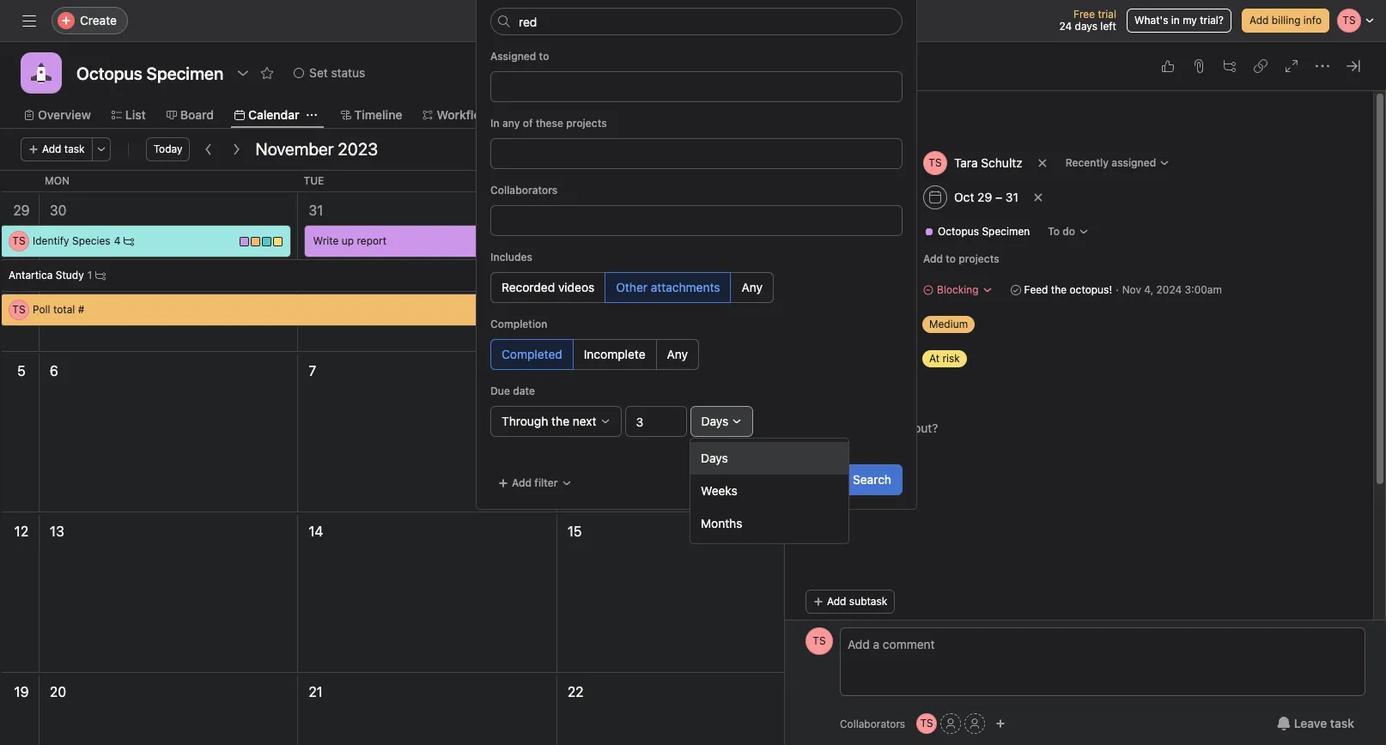 Task type: describe. For each thing, give the bounding box(es) containing it.
days for days menu item
[[701, 451, 728, 466]]

today button
[[146, 137, 190, 162]]

13
[[50, 524, 64, 540]]

medium button
[[916, 313, 1019, 337]]

risk
[[943, 352, 960, 365]]

ts left poll
[[12, 303, 25, 316]]

tara
[[955, 156, 978, 170]]

feed the octopus!
[[1025, 284, 1113, 296]]

list
[[125, 107, 146, 122]]

billing
[[1272, 14, 1301, 27]]

22
[[568, 685, 584, 700]]

31 inside "main content"
[[1006, 190, 1019, 204]]

mark
[[827, 59, 852, 72]]

task for add task
[[64, 143, 85, 156]]

write
[[313, 235, 339, 247]]

Due date number field
[[625, 406, 687, 437]]

completion
[[491, 318, 548, 331]]

recently
[[1066, 156, 1109, 169]]

recorded
[[502, 280, 555, 295]]

through the next button
[[491, 406, 622, 437]]

octopus specimen link
[[918, 223, 1037, 241]]

days for days popup button
[[702, 414, 729, 429]]

any for other attachments
[[742, 280, 763, 295]]

0 horizontal spatial projects
[[566, 117, 607, 130]]

at
[[930, 352, 940, 365]]

2
[[827, 203, 835, 218]]

19
[[14, 685, 29, 700]]

of
[[523, 117, 533, 130]]

recently assigned
[[1066, 156, 1157, 169]]

includes option group
[[491, 272, 903, 303]]

my
[[1183, 14, 1198, 27]]

projects
[[806, 226, 846, 239]]

what's in my trial?
[[1135, 14, 1224, 27]]

copy task link image
[[1254, 59, 1268, 73]]

workflow link
[[423, 106, 490, 125]]

8
[[568, 363, 576, 379]]

days
[[1075, 20, 1098, 33]]

recently assigned button
[[1058, 151, 1178, 175]]

november for november 1
[[568, 203, 632, 218]]

3:00am
[[1185, 284, 1222, 296]]

poll
[[33, 303, 50, 316]]

Completed radio
[[491, 339, 574, 370]]

14
[[309, 524, 323, 540]]

next
[[573, 414, 597, 429]]

cell for assigned to
[[494, 76, 514, 97]]

fri
[[1081, 174, 1096, 187]]

ts left add or remove collaborators image
[[921, 717, 934, 730]]

trial?
[[1200, 14, 1224, 27]]

full screen image
[[1285, 59, 1299, 73]]

overview
[[38, 107, 91, 122]]

29 inside "main content"
[[978, 190, 993, 204]]

add to starred image
[[260, 66, 274, 80]]

create button
[[52, 7, 128, 34]]

0 vertical spatial 1
[[636, 203, 642, 218]]

7
[[309, 363, 316, 379]]

tue
[[304, 174, 324, 187]]

next month image
[[230, 143, 244, 156]]

add for add filter
[[512, 477, 532, 490]]

expand sidebar image
[[22, 14, 36, 27]]

add filter
[[512, 477, 558, 490]]

any radio for other attachments
[[731, 272, 774, 303]]

any for incomplete
[[667, 347, 688, 362]]

add to projects
[[924, 253, 1000, 265]]

1 vertical spatial search button
[[842, 465, 903, 496]]

through
[[502, 414, 548, 429]]

poll total #
[[33, 303, 84, 316]]

tara schultz
[[955, 156, 1023, 170]]

write up report
[[313, 235, 387, 247]]

months
[[701, 516, 743, 531]]

overview link
[[24, 106, 91, 125]]

november 2023
[[256, 139, 378, 159]]

leave task button
[[1266, 709, 1366, 740]]

close details image
[[1347, 59, 1361, 73]]

at risk
[[930, 352, 960, 365]]

0 horizontal spatial 29
[[13, 203, 30, 218]]

any radio for incomplete
[[656, 339, 699, 370]]

add billing info button
[[1242, 9, 1330, 33]]

15
[[568, 524, 582, 540]]

trial
[[1098, 8, 1117, 21]]

tab actions image
[[306, 110, 317, 120]]

2023
[[338, 139, 378, 159]]

leave task
[[1295, 717, 1355, 731]]

cancel
[[786, 473, 824, 487]]

to do
[[1048, 225, 1076, 238]]

incomplete
[[584, 347, 646, 362]]

filter
[[535, 477, 558, 490]]

21
[[309, 685, 323, 700]]

antartica
[[9, 269, 53, 282]]

to for assigned
[[539, 50, 549, 63]]

any
[[503, 117, 520, 130]]

calendar link
[[235, 106, 299, 125]]

calendar
[[248, 107, 299, 122]]

timeline link
[[341, 106, 402, 125]]

other attachments
[[616, 280, 720, 295]]

1 vertical spatial due date
[[491, 385, 535, 398]]

Other attachments radio
[[605, 272, 732, 303]]

leftcount image
[[124, 236, 134, 247]]

oct 29 – 31
[[955, 190, 1019, 204]]

0 horizontal spatial 31
[[309, 203, 323, 218]]

1 horizontal spatial ts button
[[917, 714, 937, 735]]

0 horizontal spatial collaborators
[[491, 184, 558, 197]]

add task
[[42, 143, 85, 156]]

november 1
[[568, 203, 642, 218]]

create
[[80, 13, 117, 27]]

set
[[309, 65, 328, 80]]

assigned
[[1112, 156, 1157, 169]]

weeks
[[701, 484, 738, 498]]



Task type: locate. For each thing, give the bounding box(es) containing it.
date up through
[[513, 385, 535, 398]]

1 vertical spatial due
[[491, 385, 510, 398]]

assignee
[[806, 157, 850, 170]]

add task button
[[21, 137, 92, 162]]

0 vertical spatial any
[[742, 280, 763, 295]]

main content containing tara schultz
[[785, 91, 1374, 746]]

status
[[331, 65, 365, 80]]

mark complete button
[[806, 54, 907, 78]]

1 vertical spatial any radio
[[656, 339, 699, 370]]

date
[[828, 192, 850, 204], [513, 385, 535, 398]]

task left more actions image
[[64, 143, 85, 156]]

1 vertical spatial to
[[946, 253, 956, 265]]

the right feed
[[1051, 284, 1067, 296]]

ts button down add subtask button
[[806, 628, 833, 656]]

up
[[342, 235, 354, 247]]

1 horizontal spatial projects
[[959, 253, 1000, 265]]

leftcount image
[[96, 271, 106, 281]]

1 vertical spatial november
[[568, 203, 632, 218]]

0 vertical spatial cell
[[494, 76, 514, 97]]

add filter button
[[491, 472, 580, 496]]

rocket image
[[31, 63, 52, 83]]

1 horizontal spatial any
[[742, 280, 763, 295]]

1 horizontal spatial search
[[853, 473, 892, 487]]

1 vertical spatial 1
[[87, 269, 92, 282]]

search right cancel
[[853, 473, 892, 487]]

mark complete
[[827, 59, 900, 72]]

0 horizontal spatial any
[[667, 347, 688, 362]]

1 vertical spatial date
[[513, 385, 535, 398]]

5
[[17, 363, 26, 379]]

0 horizontal spatial november
[[256, 139, 334, 159]]

show options image
[[236, 66, 250, 80]]

nov 4, 2024 3:00am
[[1123, 284, 1222, 296]]

0 vertical spatial date
[[828, 192, 850, 204]]

1 vertical spatial any
[[667, 347, 688, 362]]

0 vertical spatial 24
[[1060, 20, 1072, 33]]

search
[[520, 13, 558, 27], [853, 473, 892, 487]]

mon
[[45, 174, 70, 187]]

1 left leftcount icon
[[87, 269, 92, 282]]

row
[[494, 143, 900, 168]]

cancel button
[[775, 465, 835, 496]]

add subtask button
[[806, 590, 895, 614]]

0 horizontal spatial 24
[[1060, 20, 1072, 33]]

today
[[153, 143, 183, 156]]

at risk button
[[916, 347, 1019, 371]]

0 horizontal spatial any radio
[[656, 339, 699, 370]]

0 vertical spatial november
[[256, 139, 334, 159]]

ts down add subtask button
[[813, 635, 826, 648]]

1 horizontal spatial due
[[806, 192, 825, 204]]

0 vertical spatial to
[[539, 50, 549, 63]]

remove assignee image
[[1038, 158, 1048, 168]]

previous month image
[[202, 143, 216, 156]]

0 horizontal spatial date
[[513, 385, 535, 398]]

due
[[806, 192, 825, 204], [491, 385, 510, 398]]

main content inside poll total # dialog
[[785, 91, 1374, 746]]

left
[[1101, 20, 1117, 33]]

Any radio
[[731, 272, 774, 303], [656, 339, 699, 370]]

nov
[[1123, 284, 1142, 296]]

task right leave
[[1331, 717, 1355, 731]]

add left billing
[[1250, 14, 1269, 27]]

0 vertical spatial the
[[1051, 284, 1067, 296]]

due date down assignee on the top of the page
[[806, 192, 850, 204]]

0 horizontal spatial due
[[491, 385, 510, 398]]

due inside "main content"
[[806, 192, 825, 204]]

days right due date number field
[[702, 414, 729, 429]]

identify species
[[33, 235, 111, 247]]

to down octopus
[[946, 253, 956, 265]]

november up 'tue'
[[256, 139, 334, 159]]

1 up the other
[[636, 203, 642, 218]]

1 horizontal spatial task
[[1331, 717, 1355, 731]]

search list box
[[491, 7, 903, 34]]

complete
[[854, 59, 900, 72]]

days menu item
[[691, 442, 849, 475]]

task for leave task
[[1331, 717, 1355, 731]]

search button
[[491, 7, 903, 34], [842, 465, 903, 496]]

oct
[[955, 190, 975, 204]]

days inside days menu item
[[701, 451, 728, 466]]

1 horizontal spatial november
[[568, 203, 632, 218]]

any radio right attachments
[[731, 272, 774, 303]]

collaborators inside poll total # dialog
[[840, 718, 906, 731]]

24 inside free trial 24 days left
[[1060, 20, 1072, 33]]

add for add to projects
[[924, 253, 943, 265]]

add billing info
[[1250, 14, 1322, 27]]

0 vertical spatial ts button
[[806, 628, 833, 656]]

due up through
[[491, 385, 510, 398]]

0 vertical spatial due date
[[806, 192, 850, 204]]

29 left 30
[[13, 203, 30, 218]]

1 vertical spatial 24
[[1086, 685, 1102, 700]]

days up weeks
[[701, 451, 728, 466]]

0 vertical spatial collaborators
[[491, 184, 558, 197]]

add left subtask
[[827, 595, 847, 608]]

1 vertical spatial collaborators
[[840, 718, 906, 731]]

add up mon at top left
[[42, 143, 61, 156]]

attachments
[[651, 280, 720, 295]]

0 horizontal spatial the
[[552, 414, 570, 429]]

to right assigned
[[539, 50, 549, 63]]

list link
[[112, 106, 146, 125]]

0 vertical spatial task
[[64, 143, 85, 156]]

1 horizontal spatial due date
[[806, 192, 850, 204]]

due date up through
[[491, 385, 535, 398]]

30
[[50, 203, 67, 218]]

the inside dropdown button
[[552, 414, 570, 429]]

the for through
[[552, 414, 570, 429]]

to
[[539, 50, 549, 63], [946, 253, 956, 265]]

0 vertical spatial search button
[[491, 7, 903, 34]]

0 horizontal spatial task
[[64, 143, 85, 156]]

1 horizontal spatial collaborators
[[840, 718, 906, 731]]

study
[[56, 269, 84, 282]]

wed
[[563, 174, 587, 187]]

search inside list box
[[520, 13, 558, 27]]

0 vertical spatial due
[[806, 192, 825, 204]]

1 vertical spatial ts button
[[917, 714, 937, 735]]

identify
[[33, 235, 69, 247]]

poll total # dialog
[[785, 42, 1387, 746]]

board
[[180, 107, 214, 122]]

completion option group
[[491, 339, 903, 370]]

ts
[[12, 235, 25, 247], [12, 303, 25, 316], [813, 635, 826, 648], [921, 717, 934, 730]]

add for add subtask
[[827, 595, 847, 608]]

date inside "main content"
[[828, 192, 850, 204]]

blocking button
[[916, 278, 1001, 302]]

report
[[357, 235, 387, 247]]

search up assigned to
[[520, 13, 558, 27]]

add inside popup button
[[512, 477, 532, 490]]

1 horizontal spatial 24
[[1086, 685, 1102, 700]]

0 vertical spatial projects
[[566, 117, 607, 130]]

projects down octopus specimen link
[[959, 253, 1000, 265]]

1 days from the top
[[702, 414, 729, 429]]

to do button
[[1041, 220, 1097, 244]]

cell
[[494, 76, 514, 97], [494, 210, 514, 231]]

1
[[636, 203, 642, 218], [87, 269, 92, 282]]

29
[[978, 190, 993, 204], [13, 203, 30, 218]]

1 vertical spatial days
[[701, 451, 728, 466]]

any right the incomplete
[[667, 347, 688, 362]]

november for november 2023
[[256, 139, 334, 159]]

0 horizontal spatial due date
[[491, 385, 535, 398]]

Task Name text field
[[794, 101, 1353, 141]]

more actions for this task image
[[1316, 59, 1330, 73]]

None text field
[[72, 58, 228, 88]]

clear due date image
[[1033, 192, 1044, 203]]

task
[[64, 143, 85, 156], [1331, 717, 1355, 731]]

more actions image
[[96, 144, 106, 155]]

any right attachments
[[742, 280, 763, 295]]

0 horizontal spatial to
[[539, 50, 549, 63]]

1 vertical spatial projects
[[959, 253, 1000, 265]]

what's in my trial? button
[[1127, 9, 1232, 33]]

add for add billing info
[[1250, 14, 1269, 27]]

add for add task
[[42, 143, 61, 156]]

octopus
[[938, 225, 979, 238]]

date down assignee on the top of the page
[[828, 192, 850, 204]]

ts button left add or remove collaborators image
[[917, 714, 937, 735]]

november down the wed
[[568, 203, 632, 218]]

29 left –
[[978, 190, 993, 204]]

other
[[616, 280, 648, 295]]

in
[[1172, 14, 1180, 27]]

0 horizontal spatial search
[[520, 13, 558, 27]]

the left "next"
[[552, 414, 570, 429]]

24
[[1060, 20, 1072, 33], [1086, 685, 1102, 700]]

videos
[[558, 280, 595, 295]]

2024
[[1157, 284, 1182, 296]]

in
[[491, 117, 500, 130]]

1 cell from the top
[[494, 76, 514, 97]]

31 down 'tue'
[[309, 203, 323, 218]]

ts left 'identify'
[[12, 235, 25, 247]]

1 horizontal spatial the
[[1051, 284, 1067, 296]]

days inside days popup button
[[702, 414, 729, 429]]

add to projects button
[[916, 247, 1008, 271]]

1 horizontal spatial to
[[946, 253, 956, 265]]

schultz
[[981, 156, 1023, 170]]

1 horizontal spatial any radio
[[731, 272, 774, 303]]

collaborators
[[491, 184, 558, 197], [840, 718, 906, 731]]

31 right –
[[1006, 190, 1019, 204]]

Contains the words text field
[[491, 8, 903, 35]]

cell down assigned
[[494, 76, 514, 97]]

0 vertical spatial any radio
[[731, 272, 774, 303]]

medium
[[930, 318, 968, 331]]

2 days from the top
[[701, 451, 728, 466]]

free trial 24 days left
[[1060, 8, 1117, 33]]

1 vertical spatial the
[[552, 414, 570, 429]]

main content
[[785, 91, 1374, 746]]

octopus specimen
[[938, 225, 1030, 238]]

to for add
[[946, 253, 956, 265]]

the for feed
[[1051, 284, 1067, 296]]

any inside the completion option group
[[667, 347, 688, 362]]

0 vertical spatial days
[[702, 414, 729, 429]]

any inside "includes" option group
[[742, 280, 763, 295]]

specimen
[[982, 225, 1030, 238]]

1 horizontal spatial 1
[[636, 203, 642, 218]]

subtask
[[850, 595, 888, 608]]

add subtask
[[827, 595, 888, 608]]

–
[[996, 190, 1003, 204]]

blocking
[[937, 284, 979, 296]]

0 horizontal spatial 1
[[87, 269, 92, 282]]

20
[[50, 685, 66, 700]]

cell up includes
[[494, 210, 514, 231]]

Incomplete radio
[[573, 339, 657, 370]]

timeline
[[354, 107, 402, 122]]

projects inside button
[[959, 253, 1000, 265]]

task inside leave task button
[[1331, 717, 1355, 731]]

1 vertical spatial cell
[[494, 210, 514, 231]]

1 vertical spatial task
[[1331, 717, 1355, 731]]

Recorded videos radio
[[491, 272, 606, 303]]

1 horizontal spatial date
[[828, 192, 850, 204]]

0 horizontal spatial ts button
[[806, 628, 833, 656]]

due date
[[806, 192, 850, 204], [491, 385, 535, 398]]

set status
[[309, 65, 365, 80]]

1 horizontal spatial 31
[[1006, 190, 1019, 204]]

projects right these
[[566, 117, 607, 130]]

collaborators down 23
[[840, 718, 906, 731]]

25
[[1346, 685, 1362, 700]]

these
[[536, 117, 564, 130]]

6
[[50, 363, 58, 379]]

add down octopus
[[924, 253, 943, 265]]

task inside add task button
[[64, 143, 85, 156]]

november
[[256, 139, 334, 159], [568, 203, 632, 218]]

to inside add to projects button
[[946, 253, 956, 265]]

1 horizontal spatial 29
[[978, 190, 993, 204]]

due left the 2
[[806, 192, 825, 204]]

1 vertical spatial search
[[853, 473, 892, 487]]

add subtask image
[[1223, 59, 1237, 73]]

attachments: add a file to this task, poll total # image
[[1193, 59, 1206, 73]]

in any of these projects
[[491, 117, 607, 130]]

due date inside "main content"
[[806, 192, 850, 204]]

0 vertical spatial search
[[520, 13, 558, 27]]

add left 'filter'
[[512, 477, 532, 490]]

add or remove collaborators image
[[996, 719, 1006, 729]]

2 cell from the top
[[494, 210, 514, 231]]

any radio right the incomplete
[[656, 339, 699, 370]]

cell for collaborators
[[494, 210, 514, 231]]

0 likes. click to like this task image
[[1162, 59, 1175, 73]]

the inside "main content"
[[1051, 284, 1067, 296]]

collaborators left the wed
[[491, 184, 558, 197]]



Task type: vqa. For each thing, say whether or not it's contained in the screenshot.
track in button
no



